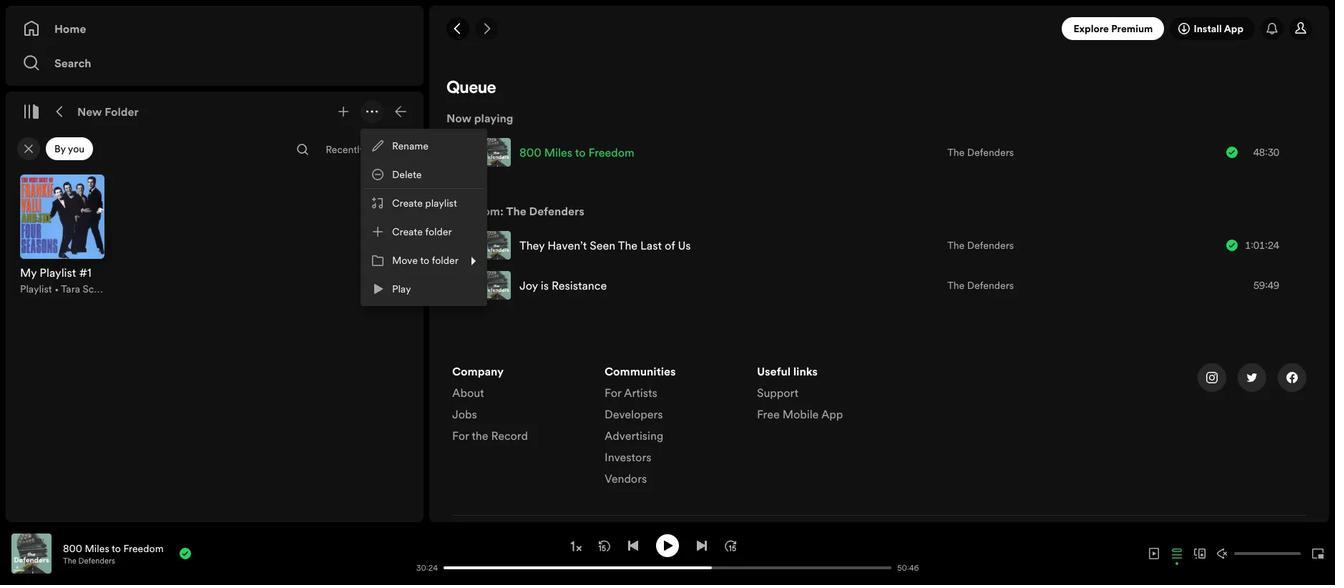 Task type: describe. For each thing, give the bounding box(es) containing it.
defenders inside 800 miles to freedom the defenders
[[78, 556, 115, 566]]

explore premium
[[1074, 21, 1153, 36]]

800 miles to freedom cell
[[482, 133, 640, 172]]

investors
[[605, 449, 651, 465]]

delete
[[392, 167, 422, 182]]

go back image
[[452, 23, 464, 34]]

delete button
[[363, 160, 484, 189]]

jobs
[[452, 406, 477, 422]]

1:01:24
[[1245, 238, 1279, 253]]

cell for they haven't seen the last of us
[[459, 226, 471, 265]]

playlist
[[425, 196, 457, 210]]

resistance
[[552, 278, 607, 293]]

joy is resistance
[[519, 278, 607, 293]]

joy is resistance cell
[[482, 266, 613, 305]]

the defenders for joy is resistance
[[947, 278, 1014, 293]]

rename
[[392, 139, 428, 153]]

play
[[392, 282, 411, 296]]

miles for 800 miles to freedom
[[544, 145, 572, 160]]

from:
[[475, 203, 504, 219]]

volume off image
[[1217, 548, 1228, 560]]

playlist •
[[20, 282, 61, 296]]

•
[[54, 282, 59, 296]]

next image
[[696, 540, 708, 551]]

explore premium button
[[1062, 17, 1164, 40]]

useful links support free mobile app
[[757, 363, 843, 422]]

next
[[446, 203, 472, 219]]

miles for 800 miles to freedom the defenders
[[85, 541, 109, 556]]

install app
[[1194, 21, 1244, 36]]

now playing: 800 miles to freedom by the defenders footer
[[11, 534, 403, 574]]

home
[[54, 21, 86, 36]]

vendors
[[605, 471, 647, 487]]

home link
[[23, 14, 406, 43]]

instagram image
[[1206, 372, 1218, 383]]

joy
[[519, 278, 538, 293]]

mobile
[[783, 406, 819, 422]]

play image
[[662, 540, 673, 551]]

facebook image
[[1286, 372, 1298, 383]]

for inside company about jobs for the record
[[452, 428, 469, 444]]

what's new image
[[1266, 23, 1278, 34]]

premium
[[1111, 21, 1153, 36]]

app inside useful links support free mobile app
[[821, 406, 843, 422]]

the
[[472, 428, 488, 444]]

move
[[392, 253, 418, 268]]

install app link
[[1170, 17, 1255, 40]]

skip back 15 seconds image
[[599, 540, 610, 551]]

new
[[77, 104, 102, 119]]

twitter image
[[1246, 372, 1258, 383]]

of
[[665, 238, 675, 253]]

useful
[[757, 363, 791, 379]]

create folder
[[392, 225, 452, 239]]

they
[[519, 238, 545, 253]]

is
[[541, 278, 549, 293]]

developers
[[605, 406, 663, 422]]

to inside dropdown button
[[420, 253, 429, 268]]

top bar and user menu element
[[429, 6, 1329, 52]]

player controls element
[[264, 534, 926, 573]]

haven't
[[548, 238, 587, 253]]

install
[[1194, 21, 1222, 36]]

by
[[54, 142, 66, 156]]

change speed image
[[569, 539, 583, 554]]

playing
[[474, 110, 513, 126]]

group inside the main element
[[11, 166, 113, 305]]

about link
[[452, 385, 484, 406]]

rename button
[[363, 132, 484, 160]]

recently added
[[326, 142, 397, 157]]

queue
[[446, 80, 496, 97]]

support link
[[757, 385, 798, 406]]

skip forward 15 seconds image
[[725, 540, 736, 551]]

search link
[[23, 49, 406, 77]]



Task type: locate. For each thing, give the bounding box(es) containing it.
to inside 800 miles to freedom the defenders
[[112, 541, 121, 556]]

1 vertical spatial freedom
[[123, 541, 164, 556]]

explore
[[1074, 21, 1109, 36]]

800 for 800 miles to freedom the defenders
[[63, 541, 82, 556]]

to for 800 miles to freedom
[[575, 145, 586, 160]]

48:30 cell
[[1226, 133, 1299, 172]]

free mobile app link
[[757, 406, 843, 428]]

now playing
[[446, 110, 513, 126]]

1 vertical spatial miles
[[85, 541, 109, 556]]

create up move
[[392, 225, 423, 239]]

they haven't seen the last of us cell
[[482, 226, 697, 265]]

50:46
[[897, 563, 919, 573]]

advertising link
[[605, 428, 663, 449]]

now playing view image
[[34, 540, 45, 552]]

communities
[[605, 363, 676, 379]]

By you checkbox
[[46, 137, 93, 160]]

menu
[[361, 129, 487, 306]]

by you
[[54, 142, 85, 156]]

move to folder
[[392, 253, 458, 268]]

2 list from the left
[[605, 363, 740, 492]]

2 create from the top
[[392, 225, 423, 239]]

menu containing rename
[[361, 129, 487, 306]]

for inside communities for artists developers advertising investors vendors
[[605, 385, 621, 401]]

2 horizontal spatial to
[[575, 145, 586, 160]]

investors link
[[605, 449, 651, 471]]

cell right move to folder
[[459, 266, 471, 305]]

1 horizontal spatial to
[[420, 253, 429, 268]]

the inside cell
[[618, 238, 638, 253]]

to for 800 miles to freedom the defenders
[[112, 541, 121, 556]]

folder inside dropdown button
[[432, 253, 458, 268]]

1 the defenders from the top
[[947, 145, 1014, 160]]

to inside cell
[[575, 145, 586, 160]]

new folder
[[77, 104, 139, 119]]

go forward image
[[481, 23, 492, 34]]

1 vertical spatial cell
[[459, 266, 471, 305]]

they haven't seen the last of us
[[519, 238, 691, 253]]

links
[[793, 363, 818, 379]]

to
[[575, 145, 586, 160], [420, 253, 429, 268], [112, 541, 121, 556]]

create playlist button
[[363, 189, 484, 218]]

800 miles to freedom the defenders
[[63, 541, 164, 566]]

for
[[605, 385, 621, 401], [452, 428, 469, 444]]

folder down playlist
[[425, 225, 452, 239]]

create down the delete
[[392, 196, 423, 210]]

the
[[947, 145, 965, 160], [506, 203, 526, 219], [618, 238, 638, 253], [947, 238, 965, 253], [947, 278, 965, 293], [63, 556, 76, 566]]

800
[[519, 145, 541, 160], [63, 541, 82, 556]]

freedom for 800 miles to freedom
[[588, 145, 634, 160]]

create
[[392, 196, 423, 210], [392, 225, 423, 239]]

folder
[[105, 104, 139, 119]]

2 vertical spatial the defenders
[[947, 278, 1014, 293]]

search in your library image
[[297, 144, 308, 155]]

1 vertical spatial folder
[[432, 253, 458, 268]]

move to folder button
[[363, 246, 484, 275]]

1 horizontal spatial for
[[605, 385, 621, 401]]

48:30
[[1254, 145, 1279, 160]]

list containing useful links
[[757, 363, 892, 428]]

for the record link
[[452, 428, 528, 449]]

folder inside button
[[425, 225, 452, 239]]

0 horizontal spatial to
[[112, 541, 121, 556]]

1 horizontal spatial 800
[[519, 145, 541, 160]]

create inside the create playlist button
[[392, 196, 423, 210]]

2 horizontal spatial list
[[757, 363, 892, 428]]

defenders
[[967, 145, 1014, 160], [529, 203, 584, 219], [967, 238, 1014, 253], [967, 278, 1014, 293], [78, 556, 115, 566]]

connect to a device image
[[1194, 548, 1206, 560]]

1 horizontal spatial app
[[1224, 21, 1244, 36]]

app right "mobile"
[[821, 406, 843, 422]]

play button
[[363, 275, 484, 303]]

800 right now playing view icon
[[63, 541, 82, 556]]

free
[[757, 406, 780, 422]]

cell for joy is resistance
[[459, 266, 471, 305]]

None search field
[[291, 138, 314, 161]]

folder down create folder button
[[432, 253, 458, 268]]

for artists link
[[605, 385, 657, 406]]

1 horizontal spatial freedom
[[588, 145, 634, 160]]

miles inside 800 miles to freedom cell
[[544, 145, 572, 160]]

playlist
[[20, 282, 52, 296]]

1 vertical spatial app
[[821, 406, 843, 422]]

30:24
[[416, 563, 438, 573]]

the inside 800 miles to freedom the defenders
[[63, 556, 76, 566]]

us
[[678, 238, 691, 253]]

0 vertical spatial freedom
[[588, 145, 634, 160]]

0 horizontal spatial 800
[[63, 541, 82, 556]]

800 inside 800 miles to freedom the defenders
[[63, 541, 82, 556]]

app right install
[[1224, 21, 1244, 36]]

record
[[491, 428, 528, 444]]

1 create from the top
[[392, 196, 423, 210]]

seen
[[590, 238, 615, 253]]

800 miles to freedom
[[519, 145, 634, 160]]

jobs link
[[452, 406, 477, 428]]

1 cell from the top
[[459, 226, 471, 265]]

1:01:24 cell
[[1226, 226, 1299, 265]]

0 vertical spatial 800
[[519, 145, 541, 160]]

main element
[[6, 6, 424, 522]]

800 up next from: the defenders
[[519, 145, 541, 160]]

2 vertical spatial to
[[112, 541, 121, 556]]

create for create folder
[[392, 225, 423, 239]]

0 horizontal spatial list
[[452, 363, 587, 449]]

about
[[452, 385, 484, 401]]

freedom
[[588, 145, 634, 160], [123, 541, 164, 556]]

group containing playlist
[[11, 166, 113, 305]]

0 horizontal spatial miles
[[85, 541, 109, 556]]

app inside 'link'
[[1224, 21, 1244, 36]]

800 for 800 miles to freedom
[[519, 145, 541, 160]]

create folder button
[[363, 218, 484, 246]]

miles
[[544, 145, 572, 160], [85, 541, 109, 556]]

0 horizontal spatial app
[[821, 406, 843, 422]]

recently
[[326, 142, 365, 157]]

for left the
[[452, 428, 469, 444]]

800 inside cell
[[519, 145, 541, 160]]

1 vertical spatial the defenders
[[947, 238, 1014, 253]]

advertising
[[605, 428, 663, 444]]

create inside create folder button
[[392, 225, 423, 239]]

0 horizontal spatial for
[[452, 428, 469, 444]]

the defenders link
[[947, 145, 1014, 160], [506, 203, 584, 219], [947, 238, 1014, 253], [947, 278, 1014, 293], [63, 556, 115, 566]]

0 vertical spatial create
[[392, 196, 423, 210]]

app
[[1224, 21, 1244, 36], [821, 406, 843, 422]]

1 vertical spatial for
[[452, 428, 469, 444]]

59:49
[[1254, 278, 1279, 293]]

none search field inside the main element
[[291, 138, 314, 161]]

artists
[[624, 385, 657, 401]]

800 miles to freedom link
[[63, 541, 164, 556]]

you
[[68, 142, 85, 156]]

2 cell from the top
[[459, 266, 471, 305]]

company about jobs for the record
[[452, 363, 528, 444]]

vendors link
[[605, 471, 647, 492]]

create for create playlist
[[392, 196, 423, 210]]

3 the defenders from the top
[[947, 278, 1014, 293]]

1 horizontal spatial miles
[[544, 145, 572, 160]]

list containing company
[[452, 363, 587, 449]]

0 horizontal spatial freedom
[[123, 541, 164, 556]]

support
[[757, 385, 798, 401]]

spotify – play queue element
[[429, 80, 1329, 585]]

list
[[452, 363, 587, 449], [605, 363, 740, 492], [757, 363, 892, 428]]

freedom for 800 miles to freedom the defenders
[[123, 541, 164, 556]]

cell down next
[[459, 226, 471, 265]]

freedom inside 800 miles to freedom the defenders
[[123, 541, 164, 556]]

1 vertical spatial 800
[[63, 541, 82, 556]]

0 vertical spatial folder
[[425, 225, 452, 239]]

cell
[[459, 226, 471, 265], [459, 266, 471, 305]]

2 the defenders from the top
[[947, 238, 1014, 253]]

now
[[446, 110, 471, 126]]

list containing communities
[[605, 363, 740, 492]]

last
[[640, 238, 662, 253]]

1 horizontal spatial list
[[605, 363, 740, 492]]

0 vertical spatial miles
[[544, 145, 572, 160]]

previous image
[[627, 540, 639, 551]]

0 vertical spatial to
[[575, 145, 586, 160]]

0 vertical spatial cell
[[459, 226, 471, 265]]

search
[[54, 55, 91, 71]]

1 vertical spatial to
[[420, 253, 429, 268]]

freedom inside 800 miles to freedom cell
[[588, 145, 634, 160]]

1 vertical spatial create
[[392, 225, 423, 239]]

0 vertical spatial for
[[605, 385, 621, 401]]

miles inside 800 miles to freedom the defenders
[[85, 541, 109, 556]]

next from: the defenders
[[446, 203, 584, 219]]

Recently Added, Grid view field
[[314, 138, 421, 161]]

developers link
[[605, 406, 663, 428]]

3 list from the left
[[757, 363, 892, 428]]

communities for artists developers advertising investors vendors
[[605, 363, 676, 487]]

the defenders
[[947, 145, 1014, 160], [947, 238, 1014, 253], [947, 278, 1014, 293]]

0 vertical spatial the defenders
[[947, 145, 1014, 160]]

create playlist
[[392, 196, 457, 210]]

for left artists
[[605, 385, 621, 401]]

the defenders for they haven't seen the last of us
[[947, 238, 1014, 253]]

1 list from the left
[[452, 363, 587, 449]]

group
[[11, 166, 113, 305]]

clear filters image
[[23, 143, 34, 155]]

company
[[452, 363, 504, 379]]

folder
[[425, 225, 452, 239], [432, 253, 458, 268]]

added
[[367, 142, 397, 157]]

0 vertical spatial app
[[1224, 21, 1244, 36]]

new folder button
[[74, 100, 142, 123]]



Task type: vqa. For each thing, say whether or not it's contained in the screenshot.
top Freedom
yes



